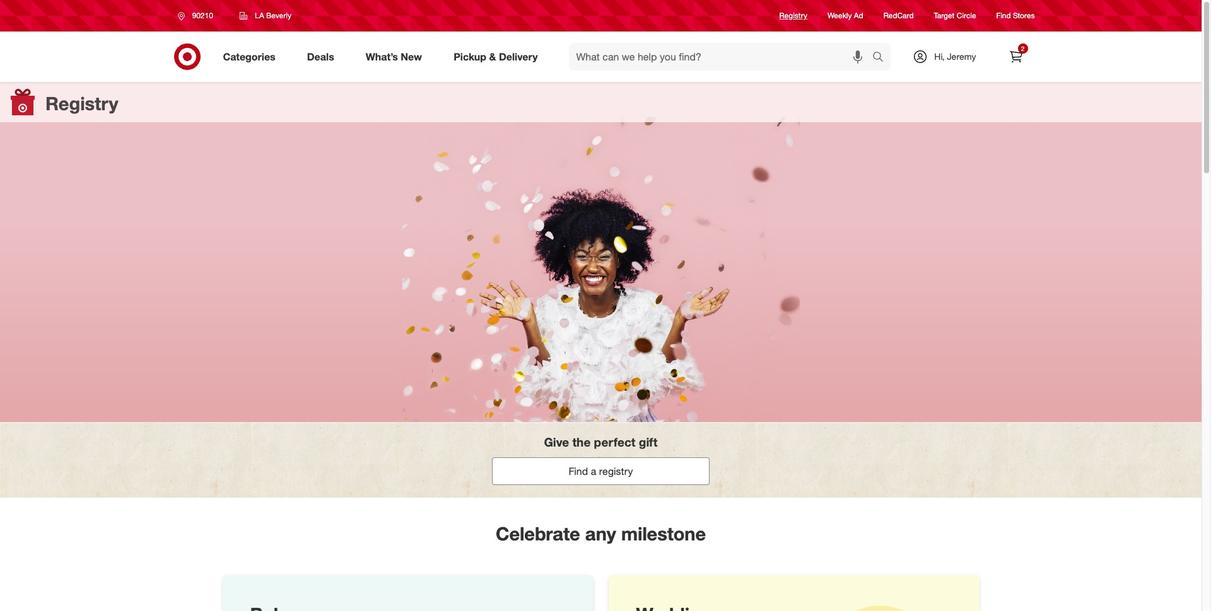 Task type: locate. For each thing, give the bounding box(es) containing it.
0 horizontal spatial find
[[569, 466, 588, 478]]

0 horizontal spatial registry
[[45, 92, 118, 115]]

2 link
[[1002, 43, 1030, 71]]

weekly ad link
[[828, 10, 863, 21]]

deals link
[[296, 43, 350, 71]]

registry
[[599, 466, 633, 478]]

search
[[867, 51, 897, 64]]

1 vertical spatial find
[[569, 466, 588, 478]]

find stores
[[997, 11, 1035, 20]]

celebrate any milestone
[[496, 523, 706, 546]]

categories link
[[212, 43, 291, 71]]

give
[[544, 435, 569, 450]]

circle
[[957, 11, 976, 20]]

target circle
[[934, 11, 976, 20]]

find inside button
[[569, 466, 588, 478]]

a
[[591, 466, 596, 478]]

find left a
[[569, 466, 588, 478]]

redcard
[[884, 11, 914, 20]]

pickup & delivery link
[[443, 43, 554, 71]]

90210 button
[[169, 4, 226, 27]]

find left stores
[[997, 11, 1011, 20]]

stores
[[1013, 11, 1035, 20]]

give the perfect gift
[[544, 435, 658, 450]]

&
[[489, 50, 496, 63]]

what's new
[[366, 50, 422, 63]]

new
[[401, 50, 422, 63]]

1 horizontal spatial find
[[997, 11, 1011, 20]]

deals
[[307, 50, 334, 63]]

weekly ad
[[828, 11, 863, 20]]

0 vertical spatial find
[[997, 11, 1011, 20]]

find for find stores
[[997, 11, 1011, 20]]

perfect
[[594, 435, 636, 450]]

beverly
[[266, 11, 291, 20]]

find a registry button
[[492, 458, 710, 486]]

target circle link
[[934, 10, 976, 21]]

1 horizontal spatial registry
[[779, 11, 808, 20]]

find
[[997, 11, 1011, 20], [569, 466, 588, 478]]

categories
[[223, 50, 276, 63]]

the
[[572, 435, 591, 450]]

90210
[[192, 11, 213, 20]]

registry
[[779, 11, 808, 20], [45, 92, 118, 115]]



Task type: describe. For each thing, give the bounding box(es) containing it.
la beverly
[[255, 11, 291, 20]]

find stores link
[[997, 10, 1035, 21]]

la
[[255, 11, 264, 20]]

search button
[[867, 43, 897, 73]]

hi,
[[935, 51, 945, 62]]

0 vertical spatial registry
[[779, 11, 808, 20]]

any
[[585, 523, 616, 546]]

pickup
[[454, 50, 486, 63]]

what's
[[366, 50, 398, 63]]

registry link
[[779, 10, 808, 21]]

redcard link
[[884, 10, 914, 21]]

find for find a registry
[[569, 466, 588, 478]]

weekly
[[828, 11, 852, 20]]

delivery
[[499, 50, 538, 63]]

What can we help you find? suggestions appear below search field
[[569, 43, 876, 71]]

2
[[1021, 45, 1025, 52]]

celebrate
[[496, 523, 580, 546]]

what's new link
[[355, 43, 438, 71]]

1 vertical spatial registry
[[45, 92, 118, 115]]

target
[[934, 11, 955, 20]]

jeremy
[[947, 51, 976, 62]]

ad
[[854, 11, 863, 20]]

pickup & delivery
[[454, 50, 538, 63]]

la beverly button
[[231, 4, 300, 27]]

hi, jeremy
[[935, 51, 976, 62]]

gift
[[639, 435, 658, 450]]

find a registry
[[569, 466, 633, 478]]

milestone
[[621, 523, 706, 546]]



Task type: vqa. For each thing, say whether or not it's contained in the screenshot.
to
no



